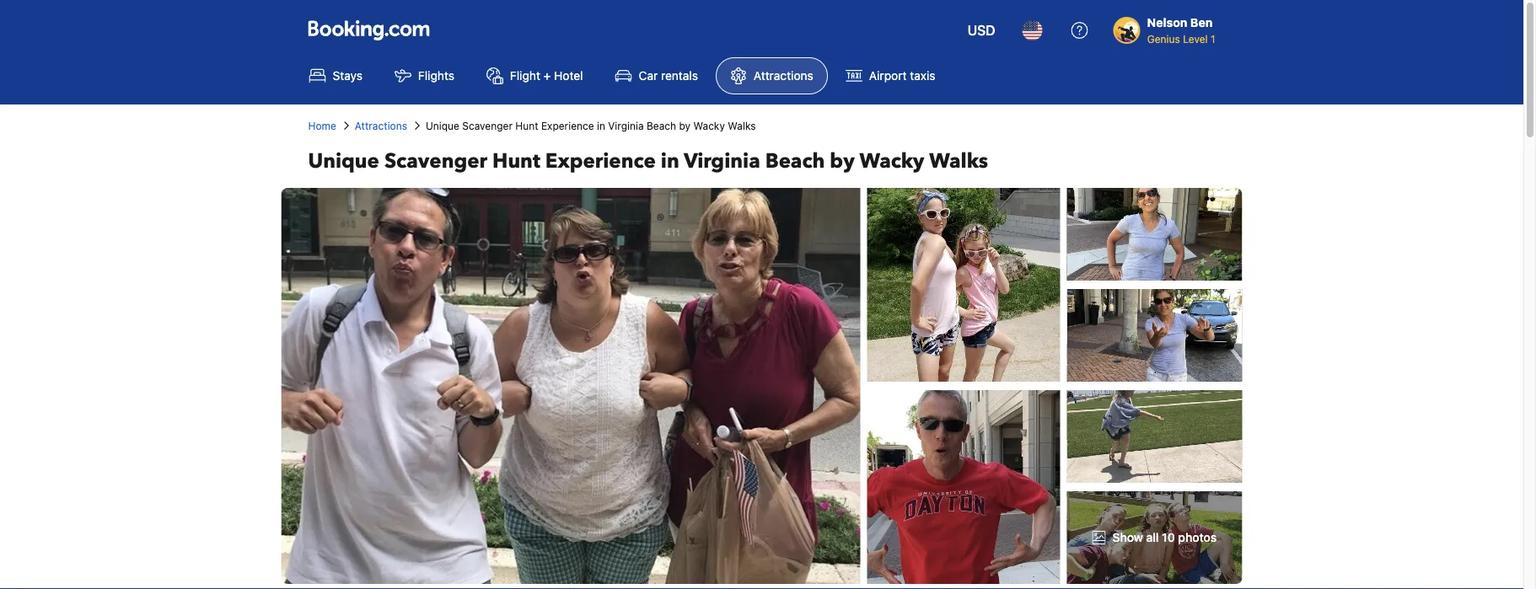 Task type: vqa. For each thing, say whether or not it's contained in the screenshot.
the topmost 15
no



Task type: describe. For each thing, give the bounding box(es) containing it.
taxis
[[910, 69, 936, 83]]

hotel
[[554, 69, 583, 83]]

0 vertical spatial experience
[[541, 120, 594, 132]]

0 vertical spatial by
[[679, 120, 691, 132]]

0 vertical spatial unique scavenger hunt experience in virginia beach by wacky walks
[[426, 120, 756, 132]]

1 vertical spatial hunt
[[493, 147, 540, 175]]

car
[[639, 69, 658, 83]]

1 horizontal spatial beach
[[766, 147, 825, 175]]

all
[[1147, 531, 1159, 545]]

flight
[[510, 69, 541, 83]]

0 horizontal spatial virginia
[[608, 120, 644, 132]]

1 vertical spatial virginia
[[684, 147, 760, 175]]

flight + hotel link
[[472, 57, 598, 94]]

1 vertical spatial walks
[[930, 147, 988, 175]]

0 horizontal spatial unique
[[308, 147, 379, 175]]

0 vertical spatial scavenger
[[462, 120, 513, 132]]

1 vertical spatial by
[[830, 147, 855, 175]]

ben
[[1191, 16, 1213, 30]]

1 vertical spatial scavenger
[[384, 147, 488, 175]]

car rentals
[[639, 69, 698, 83]]

your account menu nelson ben genius level 1 element
[[1114, 8, 1222, 46]]

1 vertical spatial experience
[[546, 147, 656, 175]]

0 vertical spatial hunt
[[516, 120, 539, 132]]

booking.com image
[[308, 20, 430, 40]]

nelson
[[1148, 16, 1188, 30]]

0 vertical spatial in
[[597, 120, 605, 132]]

show
[[1113, 531, 1143, 545]]

photos
[[1178, 531, 1217, 545]]



Task type: locate. For each thing, give the bounding box(es) containing it.
attractions link
[[716, 57, 828, 94], [355, 118, 407, 133]]

0 vertical spatial walks
[[728, 120, 756, 132]]

beach
[[647, 120, 676, 132], [766, 147, 825, 175]]

level
[[1183, 33, 1208, 45]]

unique down home link
[[308, 147, 379, 175]]

flights link
[[380, 57, 469, 94]]

0 horizontal spatial attractions
[[355, 120, 407, 132]]

0 horizontal spatial attractions link
[[355, 118, 407, 133]]

1 vertical spatial in
[[661, 147, 679, 175]]

0 vertical spatial attractions link
[[716, 57, 828, 94]]

+
[[544, 69, 551, 83]]

hunt
[[516, 120, 539, 132], [493, 147, 540, 175]]

unique scavenger hunt experience in virginia beach by wacky walks
[[426, 120, 756, 132], [308, 147, 988, 175]]

1 horizontal spatial wacky
[[860, 147, 925, 175]]

rentals
[[661, 69, 698, 83]]

0 vertical spatial virginia
[[608, 120, 644, 132]]

show all 10 photos
[[1113, 531, 1217, 545]]

0 horizontal spatial walks
[[728, 120, 756, 132]]

usd
[[968, 22, 996, 38]]

1 vertical spatial attractions link
[[355, 118, 407, 133]]

airport
[[869, 69, 907, 83]]

0 horizontal spatial wacky
[[694, 120, 725, 132]]

1 horizontal spatial unique
[[426, 120, 460, 132]]

1 horizontal spatial attractions link
[[716, 57, 828, 94]]

10
[[1162, 531, 1175, 545]]

1 horizontal spatial attractions
[[754, 69, 814, 83]]

airport taxis link
[[831, 57, 950, 94]]

nelson ben genius level 1
[[1148, 16, 1216, 45]]

walks
[[728, 120, 756, 132], [930, 147, 988, 175]]

home link
[[308, 118, 336, 133]]

unique down 'flights'
[[426, 120, 460, 132]]

scavenger
[[462, 120, 513, 132], [384, 147, 488, 175]]

0 horizontal spatial by
[[679, 120, 691, 132]]

home
[[308, 120, 336, 132]]

1 vertical spatial unique scavenger hunt experience in virginia beach by wacky walks
[[308, 147, 988, 175]]

experience
[[541, 120, 594, 132], [546, 147, 656, 175]]

virginia
[[608, 120, 644, 132], [684, 147, 760, 175]]

1 vertical spatial wacky
[[860, 147, 925, 175]]

wacky
[[694, 120, 725, 132], [860, 147, 925, 175]]

1 horizontal spatial virginia
[[684, 147, 760, 175]]

1 horizontal spatial in
[[661, 147, 679, 175]]

by
[[679, 120, 691, 132], [830, 147, 855, 175]]

0 vertical spatial wacky
[[694, 120, 725, 132]]

1 vertical spatial unique
[[308, 147, 379, 175]]

0 horizontal spatial beach
[[647, 120, 676, 132]]

in
[[597, 120, 605, 132], [661, 147, 679, 175]]

car rentals link
[[601, 57, 713, 94]]

1 horizontal spatial by
[[830, 147, 855, 175]]

stays link
[[295, 57, 377, 94]]

0 vertical spatial attractions
[[754, 69, 814, 83]]

1
[[1211, 33, 1216, 45]]

genius
[[1148, 33, 1181, 45]]

0 vertical spatial unique
[[426, 120, 460, 132]]

unique
[[426, 120, 460, 132], [308, 147, 379, 175]]

0 horizontal spatial in
[[597, 120, 605, 132]]

stays
[[333, 69, 363, 83]]

attractions
[[754, 69, 814, 83], [355, 120, 407, 132]]

0 vertical spatial beach
[[647, 120, 676, 132]]

1 vertical spatial beach
[[766, 147, 825, 175]]

usd button
[[958, 10, 1006, 51]]

1 vertical spatial attractions
[[355, 120, 407, 132]]

1 horizontal spatial walks
[[930, 147, 988, 175]]

flight + hotel
[[510, 69, 583, 83]]

airport taxis
[[869, 69, 936, 83]]

flights
[[418, 69, 455, 83]]



